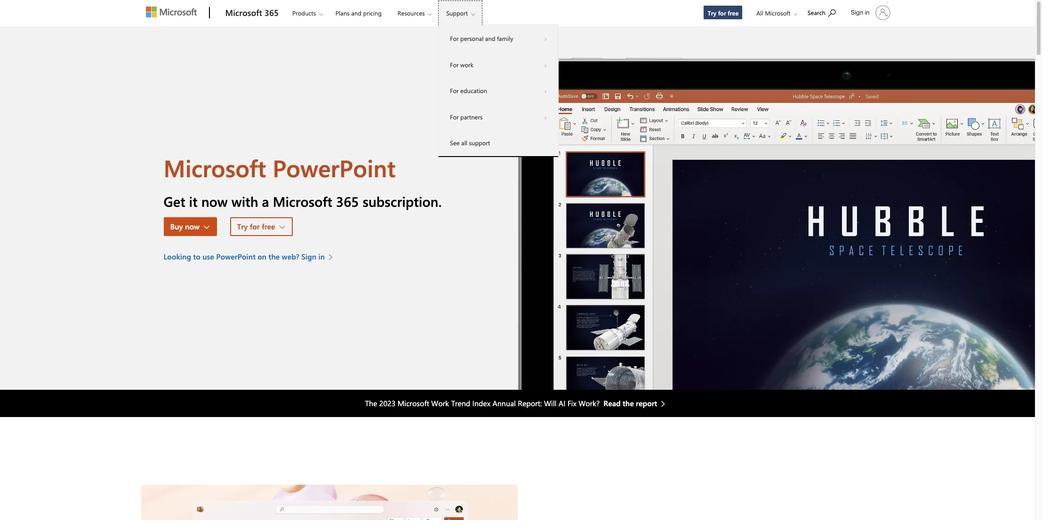 Task type: describe. For each thing, give the bounding box(es) containing it.
device screen showing a presentation open in powerpoint image
[[518, 26, 1035, 390]]

support
[[446, 9, 468, 17]]

family
[[497, 34, 513, 42]]

for work button
[[439, 52, 558, 78]]

looking
[[164, 252, 191, 262]]

sign in
[[851, 9, 870, 16]]

for for for education
[[450, 87, 459, 95]]

search
[[808, 8, 826, 16]]

1 horizontal spatial sign
[[851, 9, 863, 16]]

index
[[472, 399, 491, 409]]

try for try for free dropdown button
[[237, 222, 248, 232]]

pricing
[[363, 9, 382, 17]]

free for try for free link
[[728, 9, 739, 17]]

for for try for free dropdown button
[[250, 222, 260, 232]]

buy now
[[170, 222, 200, 232]]

0 vertical spatial powerpoint
[[273, 152, 396, 184]]

looking to use powerpoint on the web? sign in link
[[164, 251, 338, 263]]

microsoft powerpoint
[[164, 152, 396, 184]]

work?
[[579, 399, 600, 409]]

support button
[[438, 0, 483, 26]]

resources button
[[390, 0, 439, 26]]

on
[[258, 252, 267, 262]]

personal
[[460, 34, 484, 42]]

and inside plans and pricing link
[[351, 9, 361, 17]]

buy now button
[[164, 217, 217, 236]]

1 horizontal spatial 365
[[336, 193, 359, 210]]

for for for work
[[450, 60, 459, 68]]

report:
[[518, 399, 542, 409]]

the
[[365, 399, 377, 409]]

support
[[469, 139, 490, 147]]

plans and pricing link
[[331, 0, 386, 23]]

plans and pricing
[[336, 9, 382, 17]]

0 vertical spatial now
[[201, 193, 228, 210]]

will
[[544, 399, 557, 409]]

subscription.
[[363, 193, 442, 210]]

resources
[[398, 9, 425, 17]]

1 horizontal spatial the
[[623, 399, 634, 409]]

for for for partners
[[450, 113, 459, 121]]

Search search field
[[803, 1, 845, 23]]

web?
[[282, 252, 299, 262]]

education
[[460, 87, 487, 95]]

free for try for free dropdown button
[[262, 222, 275, 232]]

microsoft inside microsoft 365 link
[[225, 7, 262, 18]]

microsoft inside all microsoft dropdown button
[[765, 9, 791, 17]]

see
[[450, 139, 460, 147]]

plans
[[336, 9, 350, 17]]

try for free for try for free link
[[708, 9, 739, 17]]

for education button
[[439, 78, 558, 104]]



Task type: locate. For each thing, give the bounding box(es) containing it.
read
[[604, 399, 621, 409]]

the right on
[[269, 252, 280, 262]]

1 vertical spatial free
[[262, 222, 275, 232]]

for left all
[[718, 9, 726, 17]]

0 vertical spatial in
[[865, 9, 870, 16]]

try for free link
[[703, 5, 743, 20]]

sign in link
[[845, 1, 894, 24]]

try for try for free link
[[708, 9, 716, 17]]

microsoft
[[225, 7, 262, 18], [765, 9, 791, 17], [164, 152, 266, 184], [273, 193, 332, 210], [398, 399, 429, 409]]

and right plans
[[351, 9, 361, 17]]

sign
[[851, 9, 863, 16], [301, 252, 316, 262]]

for left work
[[450, 60, 459, 68]]

for
[[450, 34, 459, 42], [450, 60, 459, 68], [450, 87, 459, 95], [450, 113, 459, 121]]

0 horizontal spatial try for free
[[237, 222, 275, 232]]

2023
[[379, 399, 396, 409]]

for personal and family
[[450, 34, 513, 42]]

the 2023 microsoft work trend index annual report: will ai fix work? read the report
[[365, 399, 657, 409]]

0 horizontal spatial free
[[262, 222, 275, 232]]

free inside try for free dropdown button
[[262, 222, 275, 232]]

for down with
[[250, 222, 260, 232]]

4 for from the top
[[450, 113, 459, 121]]

free
[[728, 9, 739, 17], [262, 222, 275, 232]]

buy
[[170, 222, 183, 232]]

0 vertical spatial sign
[[851, 9, 863, 16]]

for inside dropdown button
[[250, 222, 260, 232]]

1 vertical spatial and
[[485, 34, 495, 42]]

0 horizontal spatial sign
[[301, 252, 316, 262]]

free down a
[[262, 222, 275, 232]]

all microsoft
[[756, 9, 791, 17]]

try for free button
[[230, 217, 293, 236]]

see all support link
[[439, 130, 558, 156]]

in right web?
[[318, 252, 325, 262]]

the inside looking to use powerpoint on the web? sign in link
[[269, 252, 280, 262]]

all
[[756, 9, 763, 17]]

powerpoint up get it now with a microsoft 365 subscription.
[[273, 152, 396, 184]]

2 for from the top
[[450, 60, 459, 68]]

the right read
[[623, 399, 634, 409]]

for left partners
[[450, 113, 459, 121]]

0 horizontal spatial try
[[237, 222, 248, 232]]

the
[[269, 252, 280, 262], [623, 399, 634, 409]]

1 horizontal spatial free
[[728, 9, 739, 17]]

with
[[231, 193, 258, 210]]

free inside try for free link
[[728, 9, 739, 17]]

for left personal
[[450, 34, 459, 42]]

1 horizontal spatial in
[[865, 9, 870, 16]]

and
[[351, 9, 361, 17], [485, 34, 495, 42]]

get it now with a microsoft 365 subscription.
[[164, 193, 442, 210]]

1 vertical spatial 365
[[336, 193, 359, 210]]

free left all
[[728, 9, 739, 17]]

0 vertical spatial the
[[269, 252, 280, 262]]

all
[[461, 139, 467, 147]]

try for free left all
[[708, 9, 739, 17]]

1 vertical spatial the
[[623, 399, 634, 409]]

products button
[[284, 0, 331, 26]]

and inside for personal and family dropdown button
[[485, 34, 495, 42]]

1 horizontal spatial try
[[708, 9, 716, 17]]

now right buy
[[185, 222, 200, 232]]

microsoft image
[[146, 7, 197, 17]]

try for free inside dropdown button
[[237, 222, 275, 232]]

work
[[431, 399, 449, 409]]

trend
[[451, 399, 470, 409]]

products
[[292, 9, 316, 17]]

1 horizontal spatial now
[[201, 193, 228, 210]]

0 vertical spatial and
[[351, 9, 361, 17]]

for for try for free link
[[718, 9, 726, 17]]

1 vertical spatial try for free
[[237, 222, 275, 232]]

365
[[264, 7, 279, 18], [336, 193, 359, 210]]

partners
[[460, 113, 483, 121]]

try for free down a
[[237, 222, 275, 232]]

ai
[[559, 399, 566, 409]]

get
[[164, 193, 185, 210]]

0 horizontal spatial powerpoint
[[216, 252, 256, 262]]

0 horizontal spatial the
[[269, 252, 280, 262]]

work
[[460, 60, 474, 68]]

1 vertical spatial try
[[237, 222, 248, 232]]

sign right web?
[[301, 252, 316, 262]]

0 vertical spatial 365
[[264, 7, 279, 18]]

1 horizontal spatial try for free
[[708, 9, 739, 17]]

microsoft 365
[[225, 7, 279, 18]]

it
[[189, 193, 198, 210]]

try inside dropdown button
[[237, 222, 248, 232]]

for left education
[[450, 87, 459, 95]]

for partners button
[[439, 104, 558, 130]]

0 horizontal spatial in
[[318, 252, 325, 262]]

0 horizontal spatial and
[[351, 9, 361, 17]]

1 horizontal spatial for
[[718, 9, 726, 17]]

microsoft 365 link
[[221, 0, 283, 26]]

0 vertical spatial try for free
[[708, 9, 739, 17]]

read the report link
[[604, 398, 670, 410]]

1 for from the top
[[450, 34, 459, 42]]

report
[[636, 399, 657, 409]]

0 horizontal spatial now
[[185, 222, 200, 232]]

to
[[193, 252, 200, 262]]

0 vertical spatial for
[[718, 9, 726, 17]]

1 vertical spatial powerpoint
[[216, 252, 256, 262]]

1 vertical spatial in
[[318, 252, 325, 262]]

and left family
[[485, 34, 495, 42]]

now right "it"
[[201, 193, 228, 210]]

for partners
[[450, 113, 483, 121]]

see all support
[[450, 139, 490, 147]]

0 vertical spatial free
[[728, 9, 739, 17]]

annual
[[493, 399, 516, 409]]

3 for from the top
[[450, 87, 459, 95]]

in right search search field
[[865, 9, 870, 16]]

powerpoint
[[273, 152, 396, 184], [216, 252, 256, 262]]

1 horizontal spatial and
[[485, 34, 495, 42]]

try
[[708, 9, 716, 17], [237, 222, 248, 232]]

1 horizontal spatial powerpoint
[[273, 152, 396, 184]]

now inside dropdown button
[[185, 222, 200, 232]]

for personal and family button
[[439, 25, 558, 52]]

powerpoint left on
[[216, 252, 256, 262]]

use
[[202, 252, 214, 262]]

for for for personal and family
[[450, 34, 459, 42]]

all microsoft button
[[749, 0, 802, 26]]

looking to use powerpoint on the web? sign in
[[164, 252, 325, 262]]

0 horizontal spatial 365
[[264, 7, 279, 18]]

1 vertical spatial now
[[185, 222, 200, 232]]

search button
[[803, 1, 840, 23]]

0 vertical spatial try
[[708, 9, 716, 17]]

0 horizontal spatial for
[[250, 222, 260, 232]]

try for free for try for free dropdown button
[[237, 222, 275, 232]]

for
[[718, 9, 726, 17], [250, 222, 260, 232]]

fix
[[568, 399, 577, 409]]

in
[[865, 9, 870, 16], [318, 252, 325, 262]]

1 vertical spatial sign
[[301, 252, 316, 262]]

for work
[[450, 60, 474, 68]]

try for free
[[708, 9, 739, 17], [237, 222, 275, 232]]

a
[[262, 193, 269, 210]]

for education
[[450, 87, 487, 95]]

sign right search search field
[[851, 9, 863, 16]]

now
[[201, 193, 228, 210], [185, 222, 200, 232]]

1 vertical spatial for
[[250, 222, 260, 232]]



Task type: vqa. For each thing, say whether or not it's contained in the screenshot.
Search search box
yes



